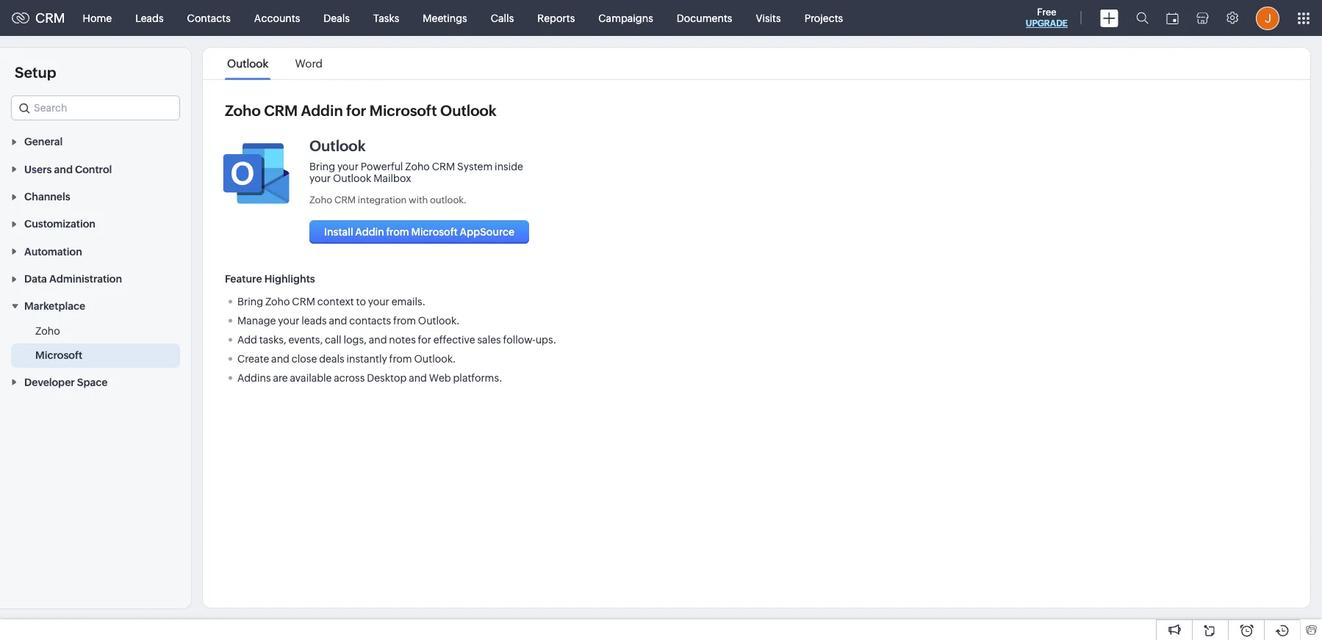 Task type: vqa. For each thing, say whether or not it's contained in the screenshot.
And inside dropdown button
yes



Task type: describe. For each thing, give the bounding box(es) containing it.
web
[[429, 373, 451, 384]]

zoho for zoho
[[35, 326, 60, 338]]

install addin from microsoft appsource
[[324, 226, 515, 238]]

channels
[[24, 191, 70, 203]]

tasks,
[[259, 334, 286, 346]]

outlook down accounts link
[[227, 57, 269, 70]]

reports link
[[526, 0, 587, 36]]

calls
[[491, 12, 514, 24]]

bring inside outlook bring your powerful zoho crm system inside your outlook mailbox
[[309, 161, 335, 173]]

home
[[83, 12, 112, 24]]

available
[[290, 373, 332, 384]]

your left powerful
[[337, 161, 359, 173]]

Search text field
[[12, 96, 179, 120]]

leads link
[[124, 0, 175, 36]]

microsoft inside 'button'
[[411, 226, 458, 238]]

automation
[[24, 246, 82, 258]]

contacts
[[349, 315, 391, 327]]

reports
[[538, 12, 575, 24]]

your up tasks,
[[278, 315, 299, 327]]

documents
[[677, 12, 732, 24]]

appsource
[[460, 226, 515, 238]]

mailbox
[[374, 173, 411, 184]]

campaigns
[[599, 12, 653, 24]]

with
[[409, 195, 428, 206]]

developer space button
[[0, 369, 191, 396]]

create menu image
[[1100, 9, 1119, 27]]

inside
[[495, 161, 523, 173]]

developer
[[24, 377, 75, 389]]

tasks
[[373, 12, 399, 24]]

crm inside outlook bring your powerful zoho crm system inside your outlook mailbox
[[432, 161, 455, 173]]

ups.
[[536, 334, 557, 346]]

microsoft inside marketplace region
[[35, 350, 83, 362]]

feature
[[225, 273, 262, 285]]

word
[[295, 57, 323, 70]]

accounts link
[[242, 0, 312, 36]]

space
[[77, 377, 108, 389]]

and inside dropdown button
[[54, 164, 73, 175]]

system
[[457, 161, 493, 173]]

users and control button
[[0, 155, 191, 183]]

zoho crm addin for microsoft outlook
[[225, 102, 497, 119]]

meetings
[[423, 12, 467, 24]]

visits link
[[744, 0, 793, 36]]

highlights
[[264, 273, 315, 285]]

developer space
[[24, 377, 108, 389]]

zoho inside outlook bring your powerful zoho crm system inside your outlook mailbox
[[405, 161, 430, 173]]

bring inside bring zoho crm context to your emails. manage your leads and contacts from outlook. add tasks, events, call logs, and notes for effective sales follow-ups. create and close deals instantly from outlook. addins are available across desktop and web platforms.
[[237, 296, 263, 308]]

desktop
[[367, 373, 407, 384]]

1 vertical spatial outlook.
[[414, 354, 456, 365]]

manage
[[237, 315, 276, 327]]

marketplace
[[24, 301, 85, 313]]

general
[[24, 136, 63, 148]]

to
[[356, 296, 366, 308]]

campaigns link
[[587, 0, 665, 36]]

across
[[334, 373, 365, 384]]

profile image
[[1256, 6, 1280, 30]]

profile element
[[1247, 0, 1289, 36]]

deals link
[[312, 0, 362, 36]]

events,
[[288, 334, 323, 346]]

zoho for zoho crm integration with outlook.
[[309, 195, 332, 206]]

customization
[[24, 219, 96, 230]]

documents link
[[665, 0, 744, 36]]

automation button
[[0, 238, 191, 265]]

control
[[75, 164, 112, 175]]

sales
[[477, 334, 501, 346]]

setup
[[15, 64, 56, 81]]

data
[[24, 273, 47, 285]]

outlook link
[[225, 57, 271, 70]]

microsoft link
[[35, 349, 83, 363]]

2 vertical spatial from
[[389, 354, 412, 365]]

1 vertical spatial from
[[393, 315, 416, 327]]

notes
[[389, 334, 416, 346]]

feature highlights
[[225, 273, 315, 285]]

tasks link
[[362, 0, 411, 36]]

addins
[[237, 373, 271, 384]]

projects
[[805, 12, 843, 24]]

add
[[237, 334, 257, 346]]

search element
[[1128, 0, 1158, 36]]

contacts link
[[175, 0, 242, 36]]

deals
[[319, 354, 344, 365]]

visits
[[756, 12, 781, 24]]

create
[[237, 354, 269, 365]]

data administration
[[24, 273, 122, 285]]

are
[[273, 373, 288, 384]]

data administration button
[[0, 265, 191, 293]]

integration
[[358, 195, 407, 206]]



Task type: locate. For each thing, give the bounding box(es) containing it.
meetings link
[[411, 0, 479, 36]]

microsoft down outlook.
[[411, 226, 458, 238]]

home link
[[71, 0, 124, 36]]

platforms.
[[453, 373, 503, 384]]

2 vertical spatial microsoft
[[35, 350, 83, 362]]

effective
[[434, 334, 475, 346]]

contacts
[[187, 12, 231, 24]]

0 vertical spatial for
[[346, 102, 366, 119]]

free upgrade
[[1026, 7, 1068, 29]]

free
[[1037, 7, 1057, 18]]

bring up manage
[[237, 296, 263, 308]]

general button
[[0, 128, 191, 155]]

emails.
[[392, 296, 426, 308]]

and left web
[[409, 373, 427, 384]]

your up install
[[309, 173, 331, 184]]

1 horizontal spatial bring
[[309, 161, 335, 173]]

microsoft up outlook bring your powerful zoho crm system inside your outlook mailbox
[[370, 102, 437, 119]]

zoho inside bring zoho crm context to your emails. manage your leads and contacts from outlook. add tasks, events, call logs, and notes for effective sales follow-ups. create and close deals instantly from outlook. addins are available across desktop and web platforms.
[[265, 296, 290, 308]]

zoho for zoho crm addin for microsoft outlook
[[225, 102, 261, 119]]

users and control
[[24, 164, 112, 175]]

addin down word
[[301, 102, 343, 119]]

1 vertical spatial microsoft
[[411, 226, 458, 238]]

and down the context
[[329, 315, 347, 327]]

calls link
[[479, 0, 526, 36]]

outlook. up web
[[414, 354, 456, 365]]

list containing outlook
[[214, 48, 336, 79]]

customization button
[[0, 210, 191, 238]]

zoho down feature highlights
[[265, 296, 290, 308]]

logs,
[[344, 334, 367, 346]]

microsoft down zoho link
[[35, 350, 83, 362]]

1 vertical spatial bring
[[237, 296, 263, 308]]

bring left powerful
[[309, 161, 335, 173]]

zoho link
[[35, 324, 60, 339]]

calendar image
[[1167, 12, 1179, 24]]

0 horizontal spatial bring
[[237, 296, 263, 308]]

crm
[[35, 10, 65, 26], [264, 102, 298, 119], [432, 161, 455, 173], [334, 195, 356, 206], [292, 296, 315, 308]]

your
[[337, 161, 359, 173], [309, 173, 331, 184], [368, 296, 389, 308], [278, 315, 299, 327]]

zoho inside marketplace region
[[35, 326, 60, 338]]

from inside install addin from microsoft appsource 'button'
[[386, 226, 409, 238]]

outlook down zoho crm addin for microsoft outlook
[[309, 137, 366, 154]]

from
[[386, 226, 409, 238], [393, 315, 416, 327], [389, 354, 412, 365]]

users
[[24, 164, 52, 175]]

outlook bring your powerful zoho crm system inside your outlook mailbox
[[309, 137, 523, 184]]

zoho
[[225, 102, 261, 119], [405, 161, 430, 173], [309, 195, 332, 206], [265, 296, 290, 308], [35, 326, 60, 338]]

addin inside 'button'
[[355, 226, 384, 238]]

powerful
[[361, 161, 403, 173]]

0 horizontal spatial addin
[[301, 102, 343, 119]]

administration
[[49, 273, 122, 285]]

from up notes
[[393, 315, 416, 327]]

instantly
[[347, 354, 387, 365]]

zoho down marketplace
[[35, 326, 60, 338]]

for up powerful
[[346, 102, 366, 119]]

zoho crm integration with outlook.
[[309, 195, 467, 206]]

0 vertical spatial bring
[[309, 161, 335, 173]]

search image
[[1136, 12, 1149, 24]]

0 vertical spatial outlook.
[[418, 315, 460, 327]]

from down zoho crm integration with outlook.
[[386, 226, 409, 238]]

0 horizontal spatial for
[[346, 102, 366, 119]]

bring zoho crm context to your emails. manage your leads and contacts from outlook. add tasks, events, call logs, and notes for effective sales follow-ups. create and close deals instantly from outlook. addins are available across desktop and web platforms.
[[237, 296, 557, 384]]

outlook up the integration
[[333, 173, 371, 184]]

install addin from microsoft appsource button
[[309, 221, 529, 244]]

and up are
[[271, 354, 290, 365]]

leads
[[302, 315, 327, 327]]

0 vertical spatial addin
[[301, 102, 343, 119]]

crm link
[[12, 10, 65, 26]]

microsoft
[[370, 102, 437, 119], [411, 226, 458, 238], [35, 350, 83, 362]]

1 vertical spatial addin
[[355, 226, 384, 238]]

leads
[[135, 12, 164, 24]]

call
[[325, 334, 342, 346]]

accounts
[[254, 12, 300, 24]]

install
[[324, 226, 353, 238]]

0 vertical spatial from
[[386, 226, 409, 238]]

zoho up install
[[309, 195, 332, 206]]

and right 'users'
[[54, 164, 73, 175]]

1 vertical spatial for
[[418, 334, 431, 346]]

1 horizontal spatial addin
[[355, 226, 384, 238]]

and down contacts
[[369, 334, 387, 346]]

None field
[[11, 96, 180, 121]]

addin right install
[[355, 226, 384, 238]]

crm down word
[[264, 102, 298, 119]]

bring
[[309, 161, 335, 173], [237, 296, 263, 308]]

for right notes
[[418, 334, 431, 346]]

for
[[346, 102, 366, 119], [418, 334, 431, 346]]

deals
[[324, 12, 350, 24]]

crm inside bring zoho crm context to your emails. manage your leads and contacts from outlook. add tasks, events, call logs, and notes for effective sales follow-ups. create and close deals instantly from outlook. addins are available across desktop and web platforms.
[[292, 296, 315, 308]]

crm left system
[[432, 161, 455, 173]]

1 horizontal spatial for
[[418, 334, 431, 346]]

crm left home
[[35, 10, 65, 26]]

list
[[214, 48, 336, 79]]

outlook.
[[430, 195, 467, 206]]

marketplace button
[[0, 293, 191, 320]]

channels button
[[0, 183, 191, 210]]

for inside bring zoho crm context to your emails. manage your leads and contacts from outlook. add tasks, events, call logs, and notes for effective sales follow-ups. create and close deals instantly from outlook. addins are available across desktop and web platforms.
[[418, 334, 431, 346]]

zoho down outlook link
[[225, 102, 261, 119]]

your right to
[[368, 296, 389, 308]]

outlook
[[227, 57, 269, 70], [440, 102, 497, 119], [309, 137, 366, 154], [333, 173, 371, 184]]

close
[[292, 354, 317, 365]]

create menu element
[[1092, 0, 1128, 36]]

follow-
[[503, 334, 536, 346]]

0 vertical spatial microsoft
[[370, 102, 437, 119]]

crm up install
[[334, 195, 356, 206]]

outlook. up effective
[[418, 315, 460, 327]]

marketplace region
[[0, 320, 191, 369]]

word link
[[293, 57, 325, 70]]

context
[[317, 296, 354, 308]]

projects link
[[793, 0, 855, 36]]

crm up 'leads'
[[292, 296, 315, 308]]

outlook up system
[[440, 102, 497, 119]]

zoho up with
[[405, 161, 430, 173]]

upgrade
[[1026, 18, 1068, 29]]

addin
[[301, 102, 343, 119], [355, 226, 384, 238]]

from down notes
[[389, 354, 412, 365]]



